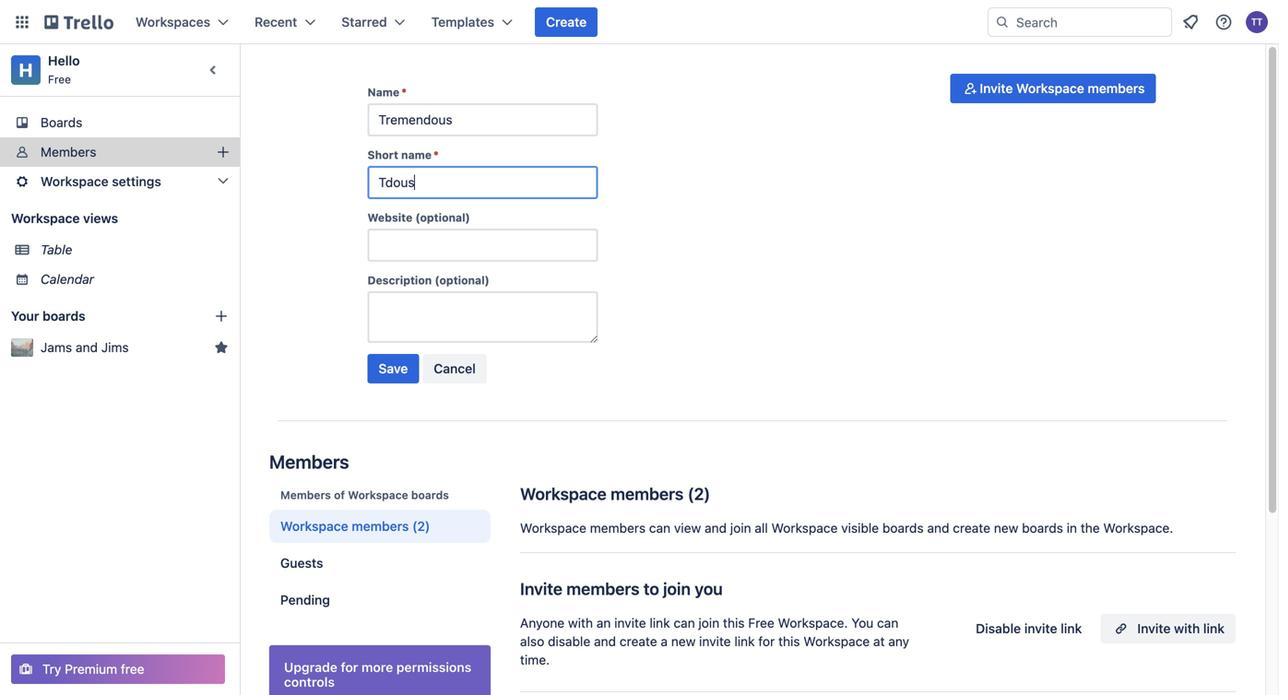 Task type: locate. For each thing, give the bounding box(es) containing it.
0 horizontal spatial create
[[620, 634, 657, 649]]

0 horizontal spatial free
[[48, 73, 71, 86]]

*
[[401, 86, 407, 99], [434, 148, 439, 161]]

settings
[[112, 174, 161, 189]]

workspace. right 'the'
[[1104, 521, 1174, 536]]

a
[[661, 634, 668, 649]]

and left 'jims' on the left of the page
[[76, 340, 98, 355]]

members up invite members to join you
[[590, 521, 646, 536]]

link
[[650, 616, 670, 631], [1061, 621, 1082, 636], [1204, 621, 1225, 636], [735, 634, 755, 649]]

disable
[[548, 634, 591, 649]]

(optional) right description
[[435, 274, 490, 287]]

try
[[42, 662, 61, 677]]

0 vertical spatial members
[[41, 144, 96, 160]]

can left 'view'
[[649, 521, 671, 536]]

None text field
[[368, 103, 598, 137], [368, 291, 598, 343], [368, 103, 598, 137], [368, 291, 598, 343]]

0 horizontal spatial invite
[[520, 579, 563, 599]]

invite for invite with link
[[1138, 621, 1171, 636]]

1 vertical spatial workspace members
[[280, 519, 409, 534]]

description (optional)
[[368, 274, 490, 287]]

free
[[48, 73, 71, 86], [748, 616, 775, 631]]

)
[[704, 484, 711, 504]]

0 horizontal spatial for
[[341, 660, 358, 675]]

members left (
[[611, 484, 684, 504]]

1 vertical spatial free
[[748, 616, 775, 631]]

invite workspace members button
[[950, 74, 1156, 103]]

0 vertical spatial join
[[730, 521, 751, 536]]

boards inside your boards with 1 items element
[[42, 309, 85, 324]]

members left of
[[280, 489, 331, 502]]

boards right visible
[[883, 521, 924, 536]]

new left in
[[994, 521, 1019, 536]]

2 horizontal spatial invite
[[1138, 621, 1171, 636]]

controls
[[284, 675, 335, 690]]

members down boards
[[41, 144, 96, 160]]

1 vertical spatial new
[[671, 634, 696, 649]]

invite inside invite workspace members "button"
[[980, 81, 1013, 96]]

workspaces
[[136, 14, 210, 30]]

save button
[[368, 354, 419, 384]]

1 vertical spatial workspace.
[[778, 616, 848, 631]]

workspace members left (
[[520, 484, 684, 504]]

0 horizontal spatial invite
[[614, 616, 646, 631]]

name
[[368, 86, 400, 99]]

with inside "anyone with an invite link can join this free workspace. you can also disable and create a new invite link for this workspace at any time."
[[568, 616, 593, 631]]

templates
[[431, 14, 494, 30]]

starred icon image
[[214, 340, 229, 355]]

1 horizontal spatial workspace.
[[1104, 521, 1174, 536]]

members
[[41, 144, 96, 160], [269, 451, 349, 473], [280, 489, 331, 502]]

1 horizontal spatial new
[[994, 521, 1019, 536]]

and right 'view'
[[705, 521, 727, 536]]

0 vertical spatial free
[[48, 73, 71, 86]]

0 vertical spatial invite
[[980, 81, 1013, 96]]

and
[[76, 340, 98, 355], [705, 521, 727, 536], [927, 521, 950, 536], [594, 634, 616, 649]]

1 horizontal spatial for
[[758, 634, 775, 649]]

can up at
[[877, 616, 899, 631]]

workspaces button
[[125, 7, 240, 37]]

2 vertical spatial members
[[280, 489, 331, 502]]

2 horizontal spatial join
[[730, 521, 751, 536]]

name
[[401, 148, 432, 161]]

(
[[688, 484, 694, 504]]

0 vertical spatial this
[[723, 616, 745, 631]]

you
[[695, 579, 723, 599]]

1 horizontal spatial invite
[[980, 81, 1013, 96]]

join right to
[[663, 579, 691, 599]]

and down an
[[594, 634, 616, 649]]

upgrade
[[284, 660, 337, 675]]

members link
[[0, 137, 240, 167]]

boards up (2)
[[411, 489, 449, 502]]

0 horizontal spatial join
[[663, 579, 691, 599]]

more
[[361, 660, 393, 675]]

0 vertical spatial workspace members
[[520, 484, 684, 504]]

create inside "anyone with an invite link can join this free workspace. you can also disable and create a new invite link for this workspace at any time."
[[620, 634, 657, 649]]

members inside "button"
[[1088, 81, 1145, 96]]

can down you
[[674, 616, 695, 631]]

starred button
[[330, 7, 417, 37]]

for
[[758, 634, 775, 649], [341, 660, 358, 675]]

1 horizontal spatial this
[[779, 634, 800, 649]]

None text field
[[368, 166, 598, 199], [368, 229, 598, 262], [368, 166, 598, 199], [368, 229, 598, 262]]

your
[[11, 309, 39, 324]]

primary element
[[0, 0, 1279, 44]]

recent button
[[244, 7, 327, 37]]

invite
[[614, 616, 646, 631], [1025, 621, 1058, 636], [699, 634, 731, 649]]

in
[[1067, 521, 1077, 536]]

with
[[568, 616, 593, 631], [1174, 621, 1200, 636]]

0 horizontal spatial with
[[568, 616, 593, 631]]

1 horizontal spatial free
[[748, 616, 775, 631]]

1 horizontal spatial workspace members
[[520, 484, 684, 504]]

0 notifications image
[[1180, 11, 1202, 33]]

name *
[[368, 86, 407, 99]]

1 vertical spatial members
[[269, 451, 349, 473]]

1 horizontal spatial create
[[953, 521, 991, 536]]

join left all
[[730, 521, 751, 536]]

join down you
[[699, 616, 720, 631]]

boards up jams at the left
[[42, 309, 85, 324]]

Search field
[[1010, 8, 1171, 36]]

2 horizontal spatial invite
[[1025, 621, 1058, 636]]

invite right a
[[699, 634, 731, 649]]

2 vertical spatial invite
[[1138, 621, 1171, 636]]

starred
[[342, 14, 387, 30]]

0 horizontal spatial this
[[723, 616, 745, 631]]

create button
[[535, 7, 598, 37]]

an
[[597, 616, 611, 631]]

1 horizontal spatial join
[[699, 616, 720, 631]]

members inside members link
[[41, 144, 96, 160]]

anyone with an invite link can join this free workspace. you can also disable and create a new invite link for this workspace at any time.
[[520, 616, 910, 668]]

1 vertical spatial for
[[341, 660, 358, 675]]

permissions
[[396, 660, 471, 675]]

invite inside invite with link 'button'
[[1138, 621, 1171, 636]]

0 vertical spatial (optional)
[[415, 211, 470, 224]]

workspace
[[1017, 81, 1084, 96], [41, 174, 109, 189], [11, 211, 80, 226], [520, 484, 607, 504], [348, 489, 408, 502], [280, 519, 348, 534], [520, 521, 587, 536], [772, 521, 838, 536], [804, 634, 870, 649]]

workspace members down of
[[280, 519, 409, 534]]

calendar
[[41, 272, 94, 287]]

boards
[[42, 309, 85, 324], [411, 489, 449, 502], [883, 521, 924, 536], [1022, 521, 1063, 536]]

guests
[[280, 556, 323, 571]]

0 vertical spatial new
[[994, 521, 1019, 536]]

2 vertical spatial join
[[699, 616, 720, 631]]

1 horizontal spatial with
[[1174, 621, 1200, 636]]

try premium free
[[42, 662, 144, 677]]

0 vertical spatial *
[[401, 86, 407, 99]]

members down members of workspace boards
[[352, 519, 409, 534]]

your boards with 1 items element
[[11, 305, 186, 327]]

add board image
[[214, 309, 229, 324]]

1 horizontal spatial *
[[434, 148, 439, 161]]

short
[[368, 148, 398, 161]]

0 horizontal spatial new
[[671, 634, 696, 649]]

members up of
[[269, 451, 349, 473]]

can
[[649, 521, 671, 536], [674, 616, 695, 631], [877, 616, 899, 631]]

new
[[994, 521, 1019, 536], [671, 634, 696, 649]]

(optional) for description (optional)
[[435, 274, 490, 287]]

1 vertical spatial create
[[620, 634, 657, 649]]

(optional)
[[415, 211, 470, 224], [435, 274, 490, 287]]

time.
[[520, 653, 550, 668]]

try premium free button
[[11, 655, 225, 684]]

and right visible
[[927, 521, 950, 536]]

invite right an
[[614, 616, 646, 631]]

(optional) right website
[[415, 211, 470, 224]]

create
[[953, 521, 991, 536], [620, 634, 657, 649]]

new right a
[[671, 634, 696, 649]]

invite inside "button"
[[1025, 621, 1058, 636]]

0 horizontal spatial workspace.
[[778, 616, 848, 631]]

with inside 'button'
[[1174, 621, 1200, 636]]

this
[[723, 616, 745, 631], [779, 634, 800, 649]]

and inside "anyone with an invite link can join this free workspace. you can also disable and create a new invite link for this workspace at any time."
[[594, 634, 616, 649]]

workspace. inside "anyone with an invite link can join this free workspace. you can also disable and create a new invite link for this workspace at any time."
[[778, 616, 848, 631]]

0 vertical spatial workspace.
[[1104, 521, 1174, 536]]

of
[[334, 489, 345, 502]]

workspace.
[[1104, 521, 1174, 536], [778, 616, 848, 631]]

1 vertical spatial (optional)
[[435, 274, 490, 287]]

join
[[730, 521, 751, 536], [663, 579, 691, 599], [699, 616, 720, 631]]

short name *
[[368, 148, 439, 161]]

1 vertical spatial invite
[[520, 579, 563, 599]]

free inside "anyone with an invite link can join this free workspace. you can also disable and create a new invite link for this workspace at any time."
[[748, 616, 775, 631]]

members down search field at the right
[[1088, 81, 1145, 96]]

(2)
[[412, 519, 430, 534]]

invite with link
[[1138, 621, 1225, 636]]

jims
[[101, 340, 129, 355]]

invite right disable
[[1025, 621, 1058, 636]]

workspace. left you
[[778, 616, 848, 631]]

0 vertical spatial for
[[758, 634, 775, 649]]

(optional) for website (optional)
[[415, 211, 470, 224]]



Task type: vqa. For each thing, say whether or not it's contained in the screenshot.


Task type: describe. For each thing, give the bounding box(es) containing it.
guests link
[[269, 547, 491, 580]]

any
[[888, 634, 910, 649]]

the
[[1081, 521, 1100, 536]]

invite for invite members to join you
[[520, 579, 563, 599]]

pending link
[[269, 584, 491, 617]]

new inside "anyone with an invite link can join this free workspace. you can also disable and create a new invite link for this workspace at any time."
[[671, 634, 696, 649]]

1 vertical spatial *
[[434, 148, 439, 161]]

workspace inside popup button
[[41, 174, 109, 189]]

with for invite
[[1174, 621, 1200, 636]]

terry turtle (terryturtle) image
[[1246, 11, 1268, 33]]

workspace views
[[11, 211, 118, 226]]

templates button
[[420, 7, 524, 37]]

view
[[674, 521, 701, 536]]

link inside "button"
[[1061, 621, 1082, 636]]

organizationdetailform element
[[368, 85, 598, 391]]

workspace inside "button"
[[1017, 81, 1084, 96]]

visible
[[841, 521, 879, 536]]

for inside "anyone with an invite link can join this free workspace. you can also disable and create a new invite link for this workspace at any time."
[[758, 634, 775, 649]]

0 vertical spatial create
[[953, 521, 991, 536]]

calendar link
[[41, 270, 229, 289]]

cancel
[[434, 361, 476, 376]]

premium
[[65, 662, 117, 677]]

0 horizontal spatial workspace members
[[280, 519, 409, 534]]

( 2 )
[[688, 484, 711, 504]]

1 horizontal spatial can
[[674, 616, 695, 631]]

members of workspace boards
[[280, 489, 449, 502]]

0 horizontal spatial *
[[401, 86, 407, 99]]

for inside 'upgrade for more permissions controls'
[[341, 660, 358, 675]]

workspace members can view and join all workspace visible boards and create new boards in the workspace.
[[520, 521, 1174, 536]]

hello free
[[48, 53, 80, 86]]

workspace settings
[[41, 174, 161, 189]]

1 vertical spatial join
[[663, 579, 691, 599]]

recent
[[255, 14, 297, 30]]

invite workspace members
[[980, 81, 1145, 96]]

h link
[[11, 55, 41, 85]]

to
[[644, 579, 659, 599]]

2 horizontal spatial can
[[877, 616, 899, 631]]

hello link
[[48, 53, 80, 68]]

upgrade for more permissions controls
[[284, 660, 471, 690]]

at
[[873, 634, 885, 649]]

views
[[83, 211, 118, 226]]

workspace inside "anyone with an invite link can join this free workspace. you can also disable and create a new invite link for this workspace at any time."
[[804, 634, 870, 649]]

open information menu image
[[1215, 13, 1233, 31]]

jams and jims
[[41, 340, 129, 355]]

table
[[41, 242, 72, 257]]

your boards
[[11, 309, 85, 324]]

sm image
[[961, 79, 980, 98]]

members up an
[[567, 579, 640, 599]]

create
[[546, 14, 587, 30]]

disable
[[976, 621, 1021, 636]]

0 horizontal spatial can
[[649, 521, 671, 536]]

search image
[[995, 15, 1010, 30]]

disable invite link
[[976, 621, 1082, 636]]

description
[[368, 274, 432, 287]]

workspace settings button
[[0, 167, 240, 196]]

jams
[[41, 340, 72, 355]]

free
[[121, 662, 144, 677]]

with for anyone
[[568, 616, 593, 631]]

hello
[[48, 53, 80, 68]]

jams and jims link
[[41, 339, 207, 357]]

boards link
[[0, 108, 240, 137]]

link inside 'button'
[[1204, 621, 1225, 636]]

back to home image
[[44, 7, 113, 37]]

you
[[852, 616, 874, 631]]

h
[[19, 59, 33, 81]]

all
[[755, 521, 768, 536]]

anyone
[[520, 616, 565, 631]]

join inside "anyone with an invite link can join this free workspace. you can also disable and create a new invite link for this workspace at any time."
[[699, 616, 720, 631]]

free inside hello free
[[48, 73, 71, 86]]

invite for invite workspace members
[[980, 81, 1013, 96]]

2
[[694, 484, 704, 504]]

1 horizontal spatial invite
[[699, 634, 731, 649]]

invite members to join you
[[520, 579, 723, 599]]

save
[[379, 361, 408, 376]]

also
[[520, 634, 544, 649]]

website
[[368, 211, 413, 224]]

1 vertical spatial this
[[779, 634, 800, 649]]

cancel button
[[423, 354, 487, 384]]

workspace navigation collapse icon image
[[201, 57, 227, 83]]

website (optional)
[[368, 211, 470, 224]]

table link
[[41, 241, 229, 259]]

invite with link button
[[1101, 614, 1236, 644]]

boards left in
[[1022, 521, 1063, 536]]

pending
[[280, 593, 330, 608]]

disable invite link button
[[965, 614, 1093, 644]]

boards
[[41, 115, 82, 130]]



